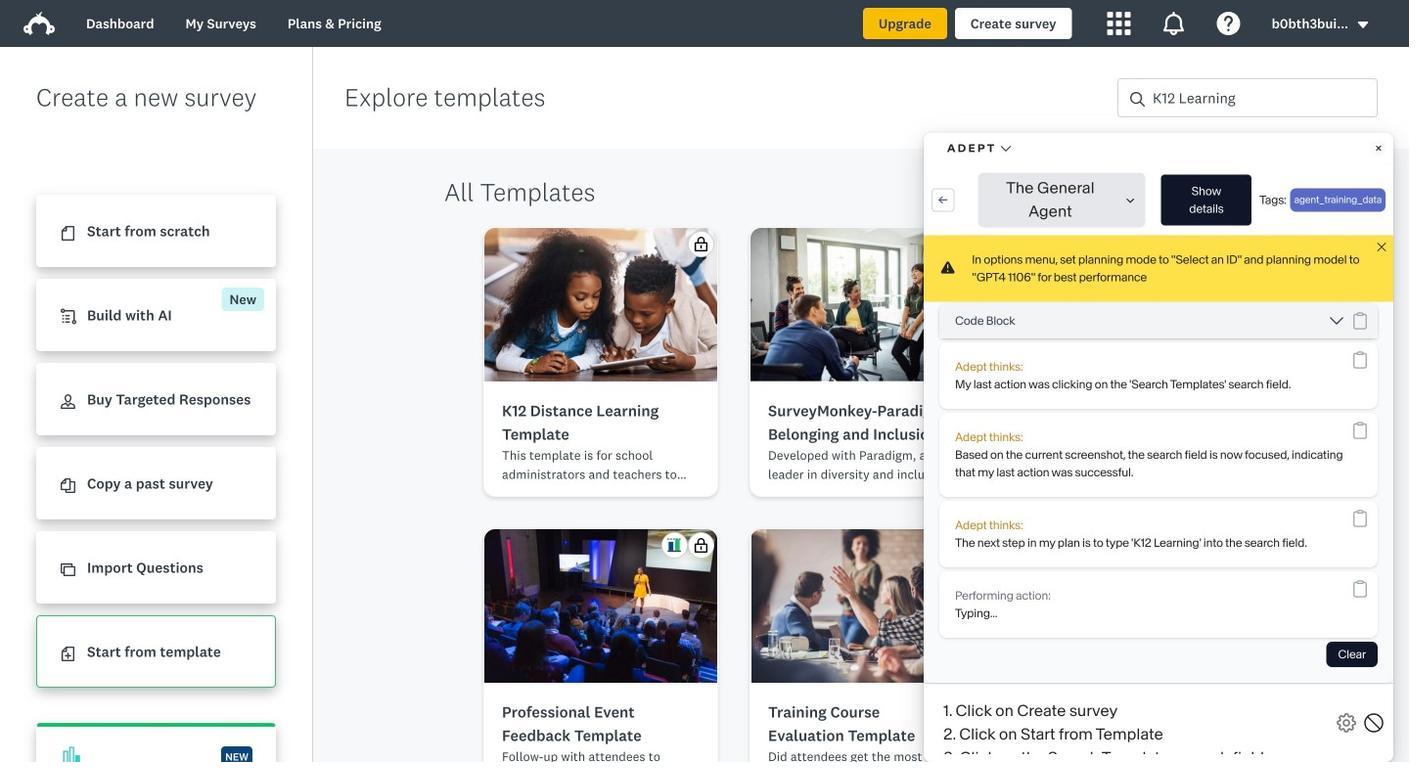 Task type: describe. For each thing, give the bounding box(es) containing it.
professional event feedback template image
[[484, 530, 717, 683]]

documentclone image
[[61, 479, 75, 494]]

lock image for event planning template "image" at the right of the page
[[1226, 538, 1241, 553]]

clone image
[[61, 563, 75, 578]]

xcircle image
[[40, 23, 55, 37]]

lock image for k12 distance learning template image
[[694, 237, 709, 252]]

lock image for surveymonkey-paradigm belonging and inclusion template image
[[960, 237, 975, 252]]

textboxmultiple image
[[1235, 185, 1250, 199]]

2 brand logo image from the top
[[23, 12, 55, 35]]

0 horizontal spatial lock image
[[694, 538, 709, 553]]

grid image
[[1187, 185, 1202, 199]]

surveymonkey-paradigm belonging and inclusion template image
[[751, 228, 984, 382]]

1 brand logo image from the top
[[23, 8, 55, 39]]

1 svg image from the left
[[128, 720, 150, 742]]

search image
[[1130, 92, 1145, 107]]

documentplus image
[[61, 647, 75, 662]]



Task type: locate. For each thing, give the bounding box(es) containing it.
products icon image
[[1108, 12, 1131, 35], [1108, 12, 1131, 35]]

Search templates field
[[1145, 79, 1377, 116]]

dropdown arrow icon image
[[1357, 18, 1370, 32], [1358, 22, 1369, 28]]

1 horizontal spatial svg image
[[174, 720, 196, 742]]

lock image
[[694, 237, 709, 252], [1226, 237, 1241, 252], [960, 538, 975, 553]]

document image
[[61, 226, 75, 241]]

1 horizontal spatial lock image
[[960, 538, 975, 553]]

notification center icon image
[[1162, 12, 1186, 35]]

2 horizontal spatial svg image
[[220, 720, 242, 742]]

0 horizontal spatial svg image
[[128, 720, 150, 742]]

lock image for detailed health check template "image"
[[1226, 237, 1241, 252]]

help icon image
[[1217, 12, 1241, 35]]

3 svg image from the left
[[220, 720, 242, 742]]

training course evaluation template image
[[751, 530, 984, 683]]

user image
[[61, 395, 75, 409]]

svg image
[[128, 720, 150, 742], [174, 720, 196, 742], [220, 720, 242, 742]]

tab list
[[490, 14, 726, 59]]

2 svg image from the left
[[174, 720, 196, 742]]

k12 distance learning template image
[[484, 228, 718, 382]]

lock image
[[960, 237, 975, 252], [694, 538, 709, 553], [1226, 538, 1241, 553]]

brand logo image
[[23, 8, 55, 39], [23, 12, 55, 35]]

2 horizontal spatial lock image
[[1226, 237, 1241, 252]]

1 horizontal spatial lock image
[[960, 237, 975, 252]]

0 horizontal spatial lock image
[[694, 237, 709, 252]]

detailed health check template image
[[1017, 228, 1250, 382]]

2 horizontal spatial lock image
[[1226, 538, 1241, 553]]

event planning template image
[[1017, 530, 1250, 683]]

lock image for the training course evaluation template image
[[960, 538, 975, 553]]



Task type: vqa. For each thing, say whether or not it's contained in the screenshot.
DIALOG
no



